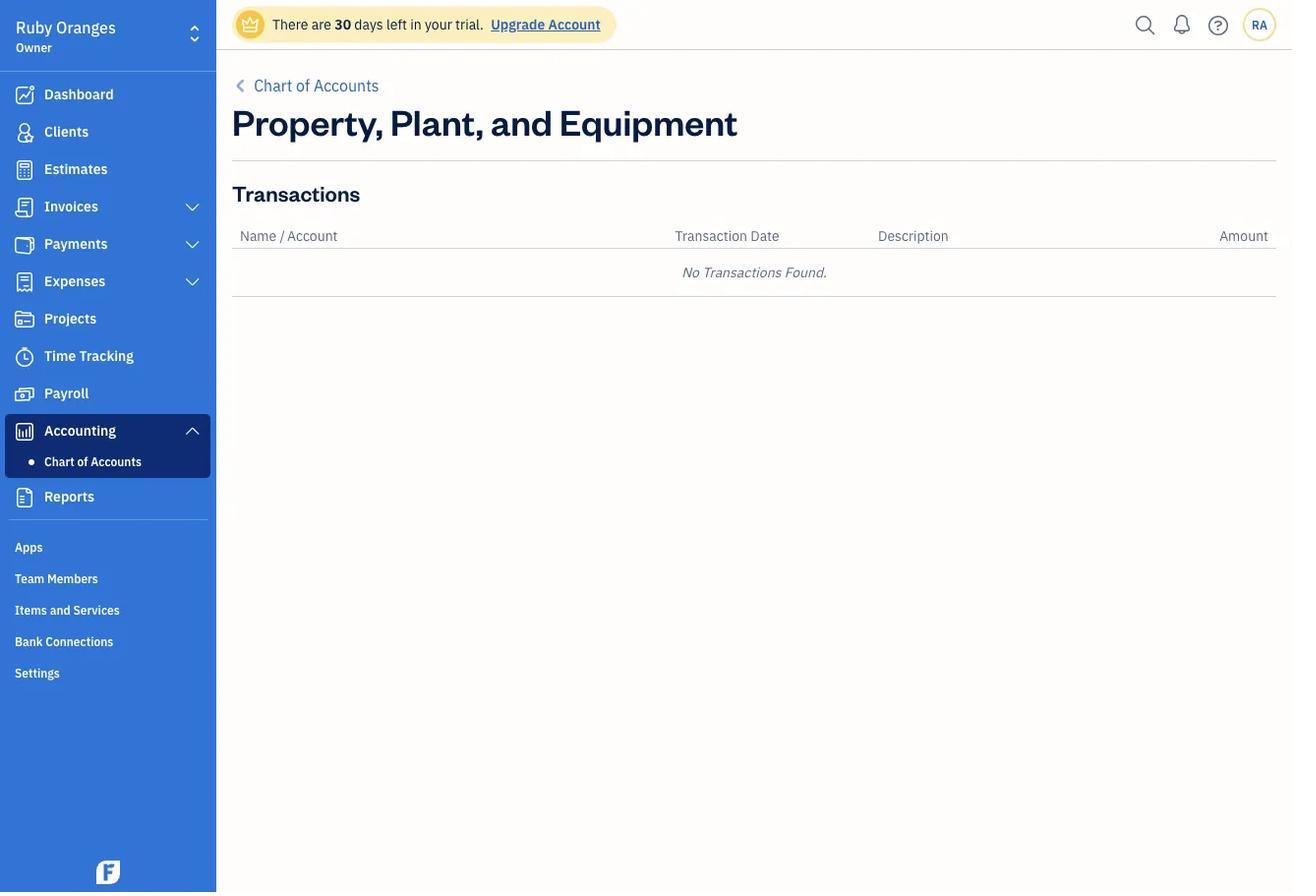Task type: vqa. For each thing, say whether or not it's contained in the screenshot.
estimate image
yes



Task type: locate. For each thing, give the bounding box(es) containing it.
chart of accounts
[[254, 75, 379, 96], [44, 454, 142, 469]]

time
[[44, 347, 76, 365]]

client image
[[13, 123, 36, 143]]

and right 'plant,'
[[491, 97, 553, 144]]

chevron large down image up payments link
[[184, 200, 202, 215]]

crown image
[[240, 14, 261, 35]]

1 vertical spatial chevron large down image
[[184, 275, 202, 290]]

chart of accounts link
[[232, 74, 379, 97], [9, 450, 207, 473]]

chart of accounts down accounting link
[[44, 454, 142, 469]]

chart up reports
[[44, 454, 75, 469]]

name
[[240, 227, 277, 245]]

payments
[[44, 235, 108, 253]]

1 vertical spatial chart
[[44, 454, 75, 469]]

/
[[280, 227, 285, 245]]

days
[[355, 15, 383, 33]]

transactions
[[232, 179, 360, 207], [703, 263, 782, 281]]

bank connections
[[15, 634, 113, 649]]

transaction
[[675, 227, 748, 245]]

invoice image
[[13, 198, 36, 217]]

connections
[[46, 634, 113, 649]]

1 vertical spatial accounts
[[91, 454, 142, 469]]

30
[[335, 15, 351, 33]]

chevron large down image for accounting
[[184, 423, 202, 439]]

chart of accounts up property,
[[254, 75, 379, 96]]

accounts inside the 'main' element
[[91, 454, 142, 469]]

0 horizontal spatial chart of accounts
[[44, 454, 142, 469]]

chart
[[254, 75, 293, 96], [44, 454, 75, 469]]

dashboard
[[44, 85, 114, 103]]

chevron large down image
[[184, 200, 202, 215], [184, 423, 202, 439]]

1 vertical spatial chevron large down image
[[184, 423, 202, 439]]

1 horizontal spatial accounts
[[314, 75, 379, 96]]

account right upgrade
[[549, 15, 601, 33]]

chevron large down image inside the expenses link
[[184, 275, 202, 290]]

dashboard link
[[5, 78, 211, 113]]

notifications image
[[1167, 5, 1198, 44]]

0 vertical spatial chart
[[254, 75, 293, 96]]

transaction date
[[675, 227, 780, 245]]

1 vertical spatial chart of accounts link
[[9, 450, 207, 473]]

0 vertical spatial of
[[296, 75, 310, 96]]

2 chevron large down image from the top
[[184, 275, 202, 290]]

0 vertical spatial chevron large down image
[[184, 237, 202, 253]]

and right items
[[50, 602, 71, 618]]

chevron large down image down payroll link
[[184, 423, 202, 439]]

chevron large down image down payments link
[[184, 275, 202, 290]]

accounts up property,
[[314, 75, 379, 96]]

0 vertical spatial and
[[491, 97, 553, 144]]

1 chevron large down image from the top
[[184, 237, 202, 253]]

0 horizontal spatial transactions
[[232, 179, 360, 207]]

chart of accounts link down "there"
[[232, 74, 379, 97]]

accounts
[[314, 75, 379, 96], [91, 454, 142, 469]]

1 vertical spatial transactions
[[703, 263, 782, 281]]

ruby oranges owner
[[16, 17, 116, 55]]

payroll
[[44, 384, 89, 402]]

of
[[296, 75, 310, 96], [77, 454, 88, 469]]

1 horizontal spatial transactions
[[703, 263, 782, 281]]

no transactions found.
[[682, 263, 827, 281]]

of up property,
[[296, 75, 310, 96]]

no
[[682, 263, 699, 281]]

0 horizontal spatial and
[[50, 602, 71, 618]]

clients link
[[5, 115, 211, 151]]

1 vertical spatial account
[[287, 227, 338, 245]]

1 vertical spatial of
[[77, 454, 88, 469]]

search image
[[1131, 10, 1162, 40]]

bank connections link
[[5, 626, 211, 655]]

equipment
[[560, 97, 738, 144]]

date
[[751, 227, 780, 245]]

1 horizontal spatial and
[[491, 97, 553, 144]]

estimate image
[[13, 160, 36, 180]]

1 horizontal spatial chart
[[254, 75, 293, 96]]

1 horizontal spatial of
[[296, 75, 310, 96]]

0 horizontal spatial chart
[[44, 454, 75, 469]]

items and services link
[[5, 594, 211, 624]]

0 horizontal spatial accounts
[[91, 454, 142, 469]]

1 horizontal spatial chart of accounts link
[[232, 74, 379, 97]]

chevron large down image
[[184, 237, 202, 253], [184, 275, 202, 290]]

of down 'accounting'
[[77, 454, 88, 469]]

transactions up name / account
[[232, 179, 360, 207]]

team
[[15, 571, 45, 586]]

projects
[[44, 309, 97, 328]]

main element
[[0, 0, 266, 892]]

chevron large down image inside invoices link
[[184, 200, 202, 215]]

and inside the 'main' element
[[50, 602, 71, 618]]

0 vertical spatial accounts
[[314, 75, 379, 96]]

account right /
[[287, 227, 338, 245]]

2 chevron large down image from the top
[[184, 423, 202, 439]]

accounts down accounting link
[[91, 454, 142, 469]]

upgrade account link
[[487, 15, 601, 33]]

invoices link
[[5, 190, 211, 225]]

tracking
[[79, 347, 134, 365]]

and
[[491, 97, 553, 144], [50, 602, 71, 618]]

accounting link
[[5, 414, 211, 450]]

chart of accounts link up reports link
[[9, 450, 207, 473]]

account
[[549, 15, 601, 33], [287, 227, 338, 245]]

name link
[[240, 227, 280, 245]]

1 chevron large down image from the top
[[184, 200, 202, 215]]

left
[[387, 15, 407, 33]]

estimates link
[[5, 153, 211, 188]]

apps
[[15, 539, 43, 555]]

1 vertical spatial chart of accounts
[[44, 454, 142, 469]]

0 vertical spatial chart of accounts
[[254, 75, 379, 96]]

payment image
[[13, 235, 36, 255]]

timer image
[[13, 347, 36, 367]]

1 vertical spatial and
[[50, 602, 71, 618]]

chart right chevronleft image
[[254, 75, 293, 96]]

members
[[47, 571, 98, 586]]

plant,
[[391, 97, 484, 144]]

0 vertical spatial chart of accounts link
[[232, 74, 379, 97]]

1 horizontal spatial account
[[549, 15, 601, 33]]

transactions down transaction date
[[703, 263, 782, 281]]

team members
[[15, 571, 98, 586]]

expense image
[[13, 273, 36, 292]]

chevron large down image left name
[[184, 237, 202, 253]]

expenses
[[44, 272, 106, 290]]

property,
[[232, 97, 383, 144]]

0 horizontal spatial of
[[77, 454, 88, 469]]

0 vertical spatial chevron large down image
[[184, 200, 202, 215]]



Task type: describe. For each thing, give the bounding box(es) containing it.
1 horizontal spatial chart of accounts
[[254, 75, 379, 96]]

in
[[410, 15, 422, 33]]

transaction date link
[[675, 227, 780, 245]]

your
[[425, 15, 452, 33]]

0 vertical spatial account
[[549, 15, 601, 33]]

accounting
[[44, 422, 116, 440]]

oranges
[[56, 17, 116, 38]]

apps link
[[5, 531, 211, 561]]

ruby
[[16, 17, 52, 38]]

found.
[[785, 263, 827, 281]]

are
[[312, 15, 332, 33]]

clients
[[44, 122, 89, 141]]

property, plant, and equipment
[[232, 97, 738, 144]]

chart inside the 'main' element
[[44, 454, 75, 469]]

bank
[[15, 634, 43, 649]]

chevronleft image
[[232, 74, 250, 97]]

there are 30 days left in your trial. upgrade account
[[273, 15, 601, 33]]

description
[[879, 227, 949, 245]]

reports
[[44, 488, 94, 506]]

time tracking
[[44, 347, 134, 365]]

money image
[[13, 385, 36, 404]]

project image
[[13, 310, 36, 330]]

0 horizontal spatial account
[[287, 227, 338, 245]]

ra button
[[1244, 8, 1277, 41]]

there
[[273, 15, 308, 33]]

invoices
[[44, 197, 98, 215]]

chevron large down image for expenses
[[184, 275, 202, 290]]

payments link
[[5, 227, 211, 263]]

settings link
[[5, 657, 211, 687]]

services
[[73, 602, 120, 618]]

projects link
[[5, 302, 211, 337]]

items
[[15, 602, 47, 618]]

trial.
[[456, 15, 484, 33]]

freshbooks image
[[92, 861, 124, 885]]

ra
[[1252, 17, 1268, 32]]

0 vertical spatial transactions
[[232, 179, 360, 207]]

amount
[[1220, 227, 1269, 245]]

0 horizontal spatial chart of accounts link
[[9, 450, 207, 473]]

time tracking link
[[5, 339, 211, 375]]

chart image
[[13, 422, 36, 442]]

of inside the 'main' element
[[77, 454, 88, 469]]

chevron large down image for invoices
[[184, 200, 202, 215]]

reports link
[[5, 480, 211, 516]]

chart of accounts inside the 'main' element
[[44, 454, 142, 469]]

owner
[[16, 39, 52, 55]]

settings
[[15, 665, 60, 681]]

dashboard image
[[13, 86, 36, 105]]

team members link
[[5, 563, 211, 592]]

report image
[[13, 488, 36, 508]]

go to help image
[[1203, 10, 1235, 40]]

expenses link
[[5, 265, 211, 300]]

items and services
[[15, 602, 120, 618]]

estimates
[[44, 160, 108, 178]]

payroll link
[[5, 377, 211, 412]]

name / account
[[240, 227, 338, 245]]

chevron large down image for payments
[[184, 237, 202, 253]]

upgrade
[[491, 15, 545, 33]]



